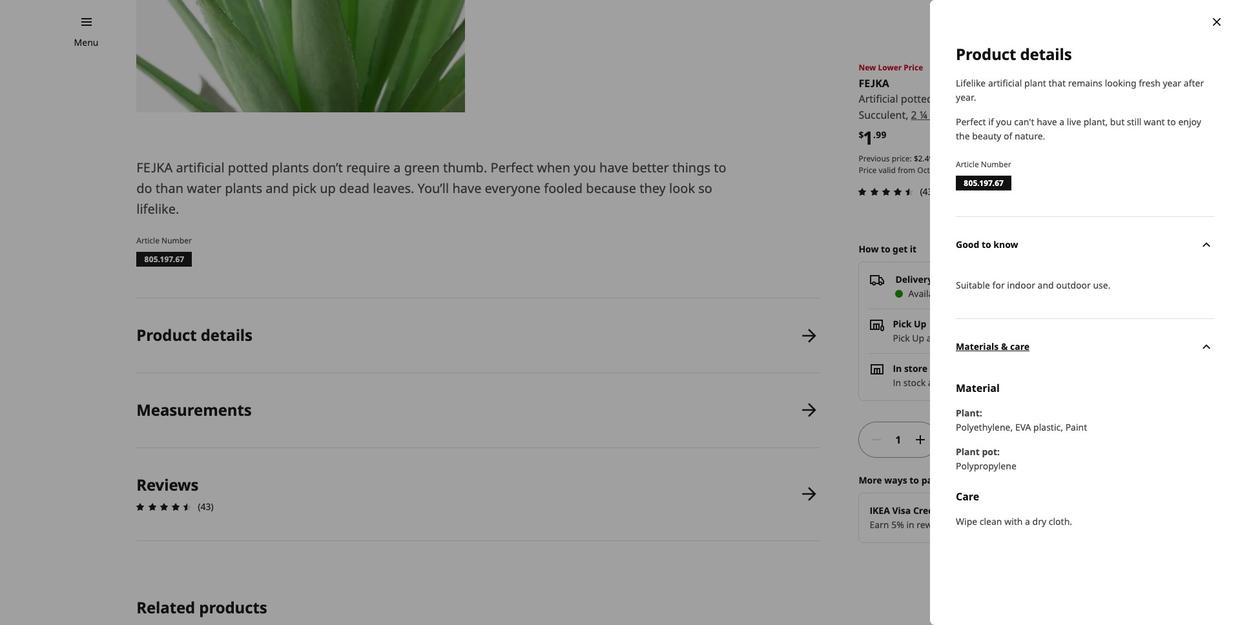 Task type: describe. For each thing, give the bounding box(es) containing it.
eva
[[1016, 421, 1032, 434]]

it
[[911, 243, 917, 255]]

but
[[1111, 116, 1125, 128]]

perfect if you can't have a live plant, but still want to enjoy the beauty of nature.
[[957, 116, 1202, 142]]

visa
[[893, 505, 912, 517]]

new
[[859, 62, 877, 73]]

fooled
[[544, 180, 583, 197]]

plant for product details
[[1025, 77, 1047, 89]]

lifelike artificial plant that remains looking fresh year after year.
[[957, 77, 1205, 103]]

beauty
[[973, 130, 1002, 142]]

0 horizontal spatial (43)
[[198, 501, 214, 513]]

looking
[[1106, 77, 1137, 89]]

90210
[[948, 273, 974, 286]]

things
[[673, 159, 711, 177]]

you inside fejka artificial potted plants don't require a green thumb. perfect when you have better things to do than water plants and pick up dead leaves. you'll have everyone fooled because they look so lifelike.
[[574, 159, 596, 177]]

pay
[[922, 474, 938, 487]]

reviews heading
[[137, 474, 199, 496]]

product inside dialog
[[957, 43, 1017, 65]]

with inside 'product details' dialog
[[1005, 516, 1023, 528]]

more ways to pay
[[859, 474, 938, 487]]

card
[[944, 505, 965, 517]]

. inside $ 1 . 99
[[874, 129, 876, 141]]

1 vertical spatial up
[[913, 332, 925, 344]]

leaves.
[[373, 180, 415, 197]]

don't
[[312, 159, 343, 177]]

49
[[925, 153, 934, 164]]

ikea
[[870, 505, 891, 517]]

materials & care button
[[957, 318, 1215, 375]]

at for up
[[927, 332, 936, 344]]

potted inside fejka artificial potted plants don't require a green thumb. perfect when you have better things to do than water plants and pick up dead leaves. you'll have everyone fooled because they look so lifelike.
[[228, 159, 268, 177]]

paint
[[1066, 421, 1088, 434]]

from
[[898, 165, 916, 176]]

1 vertical spatial number
[[162, 235, 192, 246]]

product inside button
[[137, 325, 197, 346]]

if
[[989, 116, 995, 128]]

materials
[[957, 341, 999, 353]]

1 horizontal spatial have
[[600, 159, 629, 177]]

outdoor
[[1057, 279, 1092, 291]]

because
[[586, 180, 637, 197]]

wipe
[[957, 516, 978, 528]]

you'll
[[418, 180, 449, 197]]

31,
[[933, 165, 943, 176]]

ca for pick up pick up at burbank, ca
[[979, 332, 991, 344]]

dead
[[339, 180, 370, 197]]

add
[[1019, 434, 1037, 446]]

to left pay
[[910, 474, 920, 487]]

ways
[[885, 474, 908, 487]]

to inside 'delivery to 90210 available'
[[936, 273, 945, 286]]

available
[[909, 288, 947, 300]]

fresh
[[1140, 77, 1161, 89]]

care
[[1011, 341, 1030, 353]]

rewards
[[917, 519, 951, 531]]

in store in stock at burbank, ca
[[894, 362, 992, 389]]

pick up at burbank, ca group
[[894, 332, 991, 344]]

article number inside 'product details' dialog
[[957, 159, 1012, 170]]

polyethylene,
[[957, 421, 1014, 434]]

¼
[[920, 108, 928, 122]]

to inside "perfect if you can't have a live plant, but still want to enjoy the beauty of nature."
[[1168, 116, 1177, 128]]

to inside dropdown button
[[982, 239, 992, 251]]

plastic,
[[1034, 421, 1064, 434]]

perfect inside "perfect if you can't have a live plant, but still want to enjoy the beauty of nature."
[[957, 116, 987, 128]]

dry
[[1033, 516, 1047, 528]]

still
[[1128, 116, 1142, 128]]

805.197.67 inside 'product details' dialog
[[964, 178, 1004, 189]]

plant: polyethylene, eva plastic, paint
[[957, 407, 1088, 434]]

menu button
[[74, 36, 99, 50]]

details inside button
[[201, 325, 253, 346]]

valid
[[879, 165, 896, 176]]

care
[[957, 490, 980, 504]]

delivery to 90210 available
[[896, 273, 974, 300]]

1 pick from the top
[[894, 318, 912, 330]]

burbank, ca button for in stock at
[[939, 377, 992, 389]]

burbank, for in stock at
[[939, 377, 978, 389]]

add to bag
[[1019, 434, 1068, 446]]

polypropylene
[[957, 460, 1017, 472]]

suitable
[[957, 279, 991, 291]]

good to know button
[[957, 216, 1215, 273]]

to inside button
[[1039, 434, 1049, 446]]

in
[[907, 519, 915, 531]]

better
[[632, 159, 670, 177]]

5%
[[892, 519, 905, 531]]

ikea visa credit card earn 5% in rewards at ikea* details
[[870, 505, 1020, 531]]

at for stock
[[929, 377, 937, 389]]

0 vertical spatial plants
[[272, 159, 309, 177]]

artificial for plant
[[989, 77, 1023, 89]]

they
[[640, 180, 666, 197]]

at inside the ikea visa credit card earn 5% in rewards at ikea* details
[[954, 519, 962, 531]]

so
[[699, 180, 713, 197]]

know
[[994, 239, 1019, 251]]

related products
[[137, 597, 267, 618]]

details
[[991, 519, 1020, 531]]

oct
[[918, 165, 931, 176]]

more
[[859, 474, 883, 487]]

product details button
[[137, 299, 820, 373]]

remains
[[1069, 77, 1103, 89]]

have inside "perfect if you can't have a live plant, but still want to enjoy the beauty of nature."
[[1037, 116, 1058, 128]]

wipe clean with a dry cloth.
[[957, 516, 1073, 528]]

indoor/outdoor
[[1010, 92, 1085, 106]]

require
[[346, 159, 390, 177]]

add to bag button
[[944, 422, 1143, 458]]

details inside dialog
[[1021, 43, 1073, 65]]

review: 4.6 out of 5 stars. total reviews: 43 image inside list
[[133, 499, 195, 515]]

rotate 180 image
[[1200, 339, 1215, 355]]

artificial
[[859, 92, 899, 106]]

0 horizontal spatial have
[[453, 180, 482, 197]]

bag
[[1051, 434, 1068, 446]]

credit
[[914, 505, 941, 517]]

reviews
[[137, 474, 199, 496]]

1 vertical spatial article
[[137, 235, 160, 246]]

plant,
[[1084, 116, 1109, 128]]

suitable for indoor and outdoor use.
[[957, 279, 1111, 291]]

burbank, for pick up at
[[938, 332, 977, 344]]

thumb.
[[443, 159, 488, 177]]

1 vertical spatial article number
[[137, 235, 192, 246]]

product details inside dialog
[[957, 43, 1073, 65]]

after
[[1185, 77, 1205, 89]]



Task type: locate. For each thing, give the bounding box(es) containing it.
0 vertical spatial product details
[[957, 43, 1073, 65]]

product details
[[957, 43, 1073, 65], [137, 325, 253, 346]]

products
[[199, 597, 267, 618]]

you
[[997, 116, 1013, 128], [574, 159, 596, 177]]

lifelike.
[[137, 200, 179, 218]]

1 horizontal spatial $
[[915, 153, 919, 164]]

1 horizontal spatial with
[[1005, 516, 1023, 528]]

fejka up artificial
[[859, 76, 890, 90]]

review: 4.6 out of 5 stars. total reviews: 43 image
[[855, 184, 918, 200], [133, 499, 195, 515]]

ca left '&'
[[979, 332, 991, 344]]

at inside pick up pick up at burbank, ca
[[927, 332, 936, 344]]

artificial inside lifelike artificial plant that remains looking fresh year after year.
[[989, 77, 1023, 89]]

use.
[[1094, 279, 1111, 291]]

artificial inside fejka artificial potted plants don't require a green thumb. perfect when you have better things to do than water plants and pick up dead leaves. you'll have everyone fooled because they look so lifelike.
[[176, 159, 225, 177]]

0 vertical spatial price
[[904, 62, 924, 73]]

0 horizontal spatial a
[[394, 159, 401, 177]]

you up fooled at the left
[[574, 159, 596, 177]]

pot:
[[983, 446, 1001, 458]]

look
[[670, 180, 696, 197]]

0 vertical spatial perfect
[[957, 116, 987, 128]]

want
[[1145, 116, 1166, 128]]

2
[[912, 108, 917, 122], [919, 153, 923, 164]]

0 vertical spatial artificial
[[989, 77, 1023, 89]]

artificial up water
[[176, 159, 225, 177]]

1 vertical spatial $
[[915, 153, 919, 164]]

1 horizontal spatial (43)
[[921, 185, 936, 198]]

2 inside button
[[912, 108, 917, 122]]

article number down beauty
[[957, 159, 1012, 170]]

article inside 'product details' dialog
[[957, 159, 980, 170]]

1 vertical spatial perfect
[[491, 159, 534, 177]]

do
[[137, 180, 152, 197]]

a left live
[[1060, 116, 1065, 128]]

product details dialog
[[931, 0, 1241, 626]]

0 vertical spatial review: 4.6 out of 5 stars. total reviews: 43 image
[[855, 184, 918, 200]]

at
[[927, 332, 936, 344], [929, 377, 937, 389], [954, 519, 962, 531]]

number
[[982, 159, 1012, 170], [162, 235, 192, 246]]

fejka for fejka artificial potted plants don't require a green thumb. perfect when you have better things to do than water plants and pick up dead leaves. you'll have everyone fooled because they look so lifelike.
[[137, 159, 173, 177]]

fejka
[[859, 76, 890, 90], [137, 159, 173, 177]]

0 horizontal spatial plants
[[225, 180, 262, 197]]

1 vertical spatial plants
[[225, 180, 262, 197]]

0 horizontal spatial .
[[874, 129, 876, 141]]

1 vertical spatial have
[[600, 159, 629, 177]]

ikea*
[[965, 519, 989, 531]]

and inside 'product details' dialog
[[1038, 279, 1055, 291]]

have up the because
[[600, 159, 629, 177]]

fejka artificial potted plant with pot, indoor/outdoor succulent, 2 ¼ " image
[[137, 0, 466, 113]]

fejka artificial potted plants don't require a green thumb. perfect when you have better things to do than water plants and pick up dead leaves. you'll have everyone fooled because they look so lifelike.
[[137, 159, 727, 218]]

1 vertical spatial you
[[574, 159, 596, 177]]

store
[[905, 362, 928, 375]]

0 horizontal spatial $
[[859, 129, 864, 141]]

with inside artificial potted plant with pot, indoor/outdoor succulent,
[[964, 92, 985, 106]]

"
[[931, 108, 935, 122]]

measurements button
[[137, 374, 820, 448]]

0 vertical spatial pick
[[894, 318, 912, 330]]

burbank, ca button up plant:
[[939, 377, 992, 389]]

a inside fejka artificial potted plants don't require a green thumb. perfect when you have better things to do than water plants and pick up dead leaves. you'll have everyone fooled because they look so lifelike.
[[394, 159, 401, 177]]

of
[[1004, 130, 1013, 142]]

review: 4.6 out of 5 stars. total reviews: 43 image down valid
[[855, 184, 918, 200]]

review: 4.6 out of 5 stars. total reviews: 43 image down reviews heading
[[133, 499, 195, 515]]

article number
[[957, 159, 1012, 170], [137, 235, 192, 246]]

article number down lifelike.
[[137, 235, 192, 246]]

plant inside artificial potted plant with pot, indoor/outdoor succulent,
[[937, 92, 961, 106]]

0 horizontal spatial plant
[[937, 92, 961, 106]]

to right things
[[714, 159, 727, 177]]

number down lifelike.
[[162, 235, 192, 246]]

price down previous
[[859, 165, 877, 176]]

up up pick up at burbank, ca group
[[915, 318, 927, 330]]

0 horizontal spatial review: 4.6 out of 5 stars. total reviews: 43 image
[[133, 499, 195, 515]]

ca
[[979, 332, 991, 344], [980, 377, 992, 389]]

to up available
[[936, 273, 945, 286]]

in left stock on the right bottom
[[894, 377, 902, 389]]

1 vertical spatial product
[[137, 325, 197, 346]]

measurements
[[137, 399, 252, 421]]

pick down available
[[894, 318, 912, 330]]

burbank, inside pick up pick up at burbank, ca
[[938, 332, 977, 344]]

2 horizontal spatial a
[[1060, 116, 1065, 128]]

0 vertical spatial in
[[894, 362, 902, 375]]

the
[[957, 130, 971, 142]]

price:
[[892, 153, 913, 164]]

0 vertical spatial and
[[266, 180, 289, 197]]

0 horizontal spatial perfect
[[491, 159, 534, 177]]

1 horizontal spatial plant
[[1025, 77, 1047, 89]]

1 horizontal spatial product details
[[957, 43, 1073, 65]]

0 vertical spatial you
[[997, 116, 1013, 128]]

pick
[[292, 180, 317, 197]]

artificial for potted
[[176, 159, 225, 177]]

and left pick
[[266, 180, 289, 197]]

1
[[864, 126, 874, 150]]

0 vertical spatial number
[[982, 159, 1012, 170]]

1 horizontal spatial potted
[[902, 92, 934, 106]]

$ inside previous price: $ 2 . 49 price valid from oct 31, 2023
[[915, 153, 919, 164]]

1 horizontal spatial details
[[1021, 43, 1073, 65]]

pick
[[894, 318, 912, 330], [894, 332, 910, 344]]

&
[[1002, 341, 1009, 353]]

1 vertical spatial fejka
[[137, 159, 173, 177]]

plant for fejka
[[937, 92, 961, 106]]

0 vertical spatial plant
[[1025, 77, 1047, 89]]

1 vertical spatial potted
[[228, 159, 268, 177]]

plant up indoor/outdoor
[[1025, 77, 1047, 89]]

plant down the lifelike at the right of page
[[937, 92, 961, 106]]

perfect up the
[[957, 116, 987, 128]]

plants right water
[[225, 180, 262, 197]]

0 vertical spatial burbank,
[[938, 332, 977, 344]]

ca inside in store in stock at burbank, ca
[[980, 377, 992, 389]]

(43) down reviews heading
[[198, 501, 214, 513]]

list
[[133, 299, 820, 541]]

details link
[[991, 519, 1020, 531]]

1 horizontal spatial article number
[[957, 159, 1012, 170]]

perfect inside fejka artificial potted plants don't require a green thumb. perfect when you have better things to do than water plants and pick up dead leaves. you'll have everyone fooled because they look so lifelike.
[[491, 159, 534, 177]]

plant inside lifelike artificial plant that remains looking fresh year after year.
[[1025, 77, 1047, 89]]

0 vertical spatial (43)
[[921, 185, 936, 198]]

0 horizontal spatial 2
[[912, 108, 917, 122]]

0 horizontal spatial 805.197.67
[[144, 254, 184, 265]]

materials & care
[[957, 341, 1030, 353]]

number inside 'product details' dialog
[[982, 159, 1012, 170]]

1 horizontal spatial you
[[997, 116, 1013, 128]]

0 vertical spatial article
[[957, 159, 980, 170]]

to inside fejka artificial potted plants don't require a green thumb. perfect when you have better things to do than water plants and pick up dead leaves. you'll have everyone fooled because they look so lifelike.
[[714, 159, 727, 177]]

rotate 180 image
[[1200, 237, 1215, 253]]

potted inside artificial potted plant with pot, indoor/outdoor succulent,
[[902, 92, 934, 106]]

1 vertical spatial price
[[859, 165, 877, 176]]

with down the lifelike at the right of page
[[964, 92, 985, 106]]

1 horizontal spatial article
[[957, 159, 980, 170]]

0 vertical spatial at
[[927, 332, 936, 344]]

0 vertical spatial ca
[[979, 332, 991, 344]]

. inside previous price: $ 2 . 49 price valid from oct 31, 2023
[[923, 153, 925, 164]]

at right stock on the right bottom
[[929, 377, 937, 389]]

805.197.67 down lifelike.
[[144, 254, 184, 265]]

.
[[874, 129, 876, 141], [923, 153, 925, 164]]

1 vertical spatial details
[[201, 325, 253, 346]]

1 vertical spatial ca
[[980, 377, 992, 389]]

number down beauty
[[982, 159, 1012, 170]]

0 horizontal spatial you
[[574, 159, 596, 177]]

1 vertical spatial plant
[[937, 92, 961, 106]]

plant
[[957, 446, 980, 458]]

pick up pick up at burbank, ca
[[894, 318, 991, 344]]

1 horizontal spatial and
[[1038, 279, 1055, 291]]

. down the succulent,
[[874, 129, 876, 141]]

details
[[1021, 43, 1073, 65], [201, 325, 253, 346]]

you inside "perfect if you can't have a live plant, but still want to enjoy the beauty of nature."
[[997, 116, 1013, 128]]

0 vertical spatial product
[[957, 43, 1017, 65]]

burbank, ca button for pick up at
[[938, 332, 991, 344]]

burbank, up in store in stock at burbank, ca
[[938, 332, 977, 344]]

get
[[893, 243, 908, 255]]

1 horizontal spatial price
[[904, 62, 924, 73]]

at up store
[[927, 332, 936, 344]]

0 vertical spatial with
[[964, 92, 985, 106]]

1 in from the top
[[894, 362, 902, 375]]

1 vertical spatial .
[[923, 153, 925, 164]]

in
[[894, 362, 902, 375], [894, 377, 902, 389]]

up up store
[[913, 332, 925, 344]]

1 horizontal spatial fejka
[[859, 76, 890, 90]]

artificial up pot,
[[989, 77, 1023, 89]]

2 horizontal spatial have
[[1037, 116, 1058, 128]]

perfect up everyone
[[491, 159, 534, 177]]

1 horizontal spatial review: 4.6 out of 5 stars. total reviews: 43 image
[[855, 184, 918, 200]]

fejka for fejka
[[859, 76, 890, 90]]

potted
[[902, 92, 934, 106], [228, 159, 268, 177]]

a
[[1060, 116, 1065, 128], [394, 159, 401, 177], [1026, 516, 1031, 528]]

list containing product details
[[133, 299, 820, 541]]

Quantity input value text field
[[890, 422, 908, 458]]

review: 4.6 out of 5 stars. total reviews: 43 image inside (43) button
[[855, 184, 918, 200]]

1 vertical spatial (43)
[[198, 501, 214, 513]]

a up leaves.
[[394, 159, 401, 177]]

1 vertical spatial artificial
[[176, 159, 225, 177]]

0 vertical spatial have
[[1037, 116, 1058, 128]]

1 horizontal spatial perfect
[[957, 116, 987, 128]]

previous
[[859, 153, 890, 164]]

0 vertical spatial burbank, ca button
[[938, 332, 991, 344]]

1 horizontal spatial number
[[982, 159, 1012, 170]]

price right lower
[[904, 62, 924, 73]]

1 vertical spatial pick
[[894, 332, 910, 344]]

measurements heading
[[137, 399, 252, 421]]

new lower price
[[859, 62, 924, 73]]

with
[[964, 92, 985, 106], [1005, 516, 1023, 528]]

$ left the 99
[[859, 129, 864, 141]]

1 vertical spatial a
[[394, 159, 401, 177]]

805.197.67 down beauty
[[964, 178, 1004, 189]]

plant
[[1025, 77, 1047, 89], [937, 92, 961, 106]]

pot,
[[988, 92, 1007, 106]]

and inside fejka artificial potted plants don't require a green thumb. perfect when you have better things to do than water plants and pick up dead leaves. you'll have everyone fooled because they look so lifelike.
[[266, 180, 289, 197]]

in left store
[[894, 362, 902, 375]]

article down the
[[957, 159, 980, 170]]

in stock at burbank, ca group
[[894, 377, 992, 389]]

1 vertical spatial review: 4.6 out of 5 stars. total reviews: 43 image
[[133, 499, 195, 515]]

2 ¼ " button
[[912, 107, 935, 124]]

with right clean
[[1005, 516, 1023, 528]]

0 horizontal spatial product
[[137, 325, 197, 346]]

to
[[1168, 116, 1177, 128], [714, 159, 727, 177], [982, 239, 992, 251], [882, 243, 891, 255], [936, 273, 945, 286], [1039, 434, 1049, 446], [910, 474, 920, 487]]

stock
[[904, 377, 926, 389]]

a inside "perfect if you can't have a live plant, but still want to enjoy the beauty of nature."
[[1060, 116, 1065, 128]]

1 vertical spatial in
[[894, 377, 902, 389]]

1 horizontal spatial 805.197.67
[[964, 178, 1004, 189]]

1 vertical spatial 805.197.67
[[144, 254, 184, 265]]

0 horizontal spatial artificial
[[176, 159, 225, 177]]

good to know
[[957, 239, 1019, 251]]

price inside previous price: $ 2 . 49 price valid from oct 31, 2023
[[859, 165, 877, 176]]

have up nature. at the top right of the page
[[1037, 116, 1058, 128]]

pick up store
[[894, 332, 910, 344]]

at inside in store in stock at burbank, ca
[[929, 377, 937, 389]]

and right indoor
[[1038, 279, 1055, 291]]

2 left 49
[[919, 153, 923, 164]]

product details inside button
[[137, 325, 253, 346]]

0 horizontal spatial number
[[162, 235, 192, 246]]

0 horizontal spatial potted
[[228, 159, 268, 177]]

0 horizontal spatial price
[[859, 165, 877, 176]]

how
[[859, 243, 879, 255]]

1 horizontal spatial product
[[957, 43, 1017, 65]]

green
[[404, 159, 440, 177]]

ca for in store in stock at burbank, ca
[[980, 377, 992, 389]]

year
[[1164, 77, 1182, 89]]

1 horizontal spatial plants
[[272, 159, 309, 177]]

year.
[[957, 91, 977, 103]]

product details heading
[[137, 325, 253, 346]]

0 vertical spatial details
[[1021, 43, 1073, 65]]

(43) inside button
[[921, 185, 936, 198]]

2 inside previous price: $ 2 . 49 price valid from oct 31, 2023
[[919, 153, 923, 164]]

than
[[156, 180, 184, 197]]

1 vertical spatial 2
[[919, 153, 923, 164]]

you right 'if'
[[997, 116, 1013, 128]]

2 in from the top
[[894, 377, 902, 389]]

a left dry
[[1026, 516, 1031, 528]]

up
[[915, 318, 927, 330], [913, 332, 925, 344]]

article down lifelike.
[[137, 235, 160, 246]]

burbank, ca button left '&'
[[938, 332, 991, 344]]

1 horizontal spatial artificial
[[989, 77, 1023, 89]]

(43) down oct
[[921, 185, 936, 198]]

$ 1 . 99
[[859, 126, 887, 150]]

at down "card"
[[954, 519, 962, 531]]

0 horizontal spatial product details
[[137, 325, 253, 346]]

1 vertical spatial with
[[1005, 516, 1023, 528]]

1 vertical spatial burbank,
[[939, 377, 978, 389]]

$ inside $ 1 . 99
[[859, 129, 864, 141]]

2 vertical spatial a
[[1026, 516, 1031, 528]]

to right good
[[982, 239, 992, 251]]

0 vertical spatial 805.197.67
[[964, 178, 1004, 189]]

plant:
[[957, 407, 983, 419]]

plant pot: polypropylene
[[957, 446, 1017, 472]]

. up oct
[[923, 153, 925, 164]]

2 left ¼
[[912, 108, 917, 122]]

menu
[[74, 36, 99, 48]]

to down plastic,
[[1039, 434, 1049, 446]]

1 vertical spatial product details
[[137, 325, 253, 346]]

clean
[[980, 516, 1003, 528]]

2023
[[945, 165, 962, 176]]

article
[[957, 159, 980, 170], [137, 235, 160, 246]]

burbank, ca button
[[938, 332, 991, 344], [939, 377, 992, 389]]

1 horizontal spatial .
[[923, 153, 925, 164]]

0 vertical spatial potted
[[902, 92, 934, 106]]

0 vertical spatial $
[[859, 129, 864, 141]]

2 pick from the top
[[894, 332, 910, 344]]

fejka inside fejka artificial potted plants don't require a green thumb. perfect when you have better things to do than water plants and pick up dead leaves. you'll have everyone fooled because they look so lifelike.
[[137, 159, 173, 177]]

0 vertical spatial fejka
[[859, 76, 890, 90]]

to right want
[[1168, 116, 1177, 128]]

ca up plant:
[[980, 377, 992, 389]]

plants
[[272, 159, 309, 177], [225, 180, 262, 197]]

0 vertical spatial article number
[[957, 159, 1012, 170]]

to left get
[[882, 243, 891, 255]]

1 horizontal spatial a
[[1026, 516, 1031, 528]]

1 horizontal spatial 2
[[919, 153, 923, 164]]

0 vertical spatial up
[[915, 318, 927, 330]]

burbank, up plant:
[[939, 377, 978, 389]]

ca inside pick up pick up at burbank, ca
[[979, 332, 991, 344]]

burbank, inside in store in stock at burbank, ca
[[939, 377, 978, 389]]

$ left 49
[[915, 153, 919, 164]]

related
[[137, 597, 195, 618]]

0 horizontal spatial fejka
[[137, 159, 173, 177]]

plants up pick
[[272, 159, 309, 177]]

good
[[957, 239, 980, 251]]

fejka up do
[[137, 159, 173, 177]]

when
[[537, 159, 571, 177]]

0 vertical spatial .
[[874, 129, 876, 141]]

have down thumb.
[[453, 180, 482, 197]]

1 vertical spatial and
[[1038, 279, 1055, 291]]



Task type: vqa. For each thing, say whether or not it's contained in the screenshot.
list containing Product details
yes



